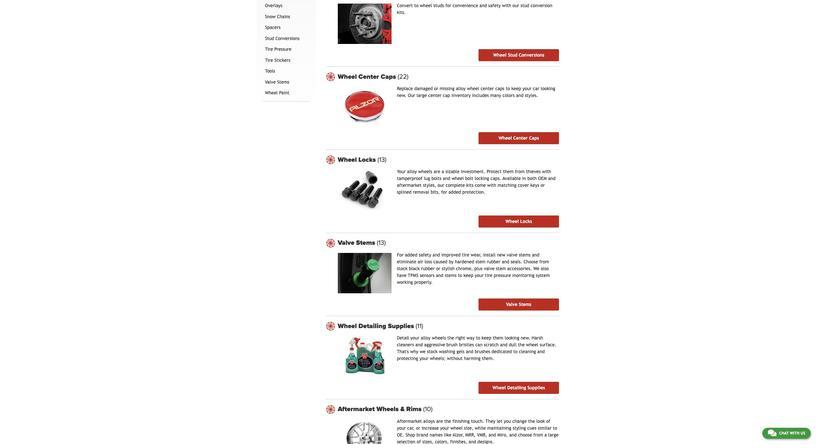 Task type: vqa. For each thing, say whether or not it's contained in the screenshot.


Task type: locate. For each thing, give the bounding box(es) containing it.
keep inside the replace damaged or missing alloy wheel center caps to keep your car looking new. our large center cap inventory includes many colors and styles.
[[511, 86, 521, 91]]

0 vertical spatial conversions
[[275, 36, 300, 41]]

styles,
[[423, 183, 436, 188]]

choose
[[524, 259, 538, 264]]

conversions
[[275, 36, 300, 41], [519, 52, 544, 58]]

and up caused
[[433, 252, 440, 258]]

from up in
[[515, 169, 525, 174]]

or left missing
[[434, 86, 438, 91]]

wheel up cleaning
[[526, 342, 538, 348]]

aftermarket up car,
[[397, 419, 422, 424]]

1 vertical spatial valve stems
[[338, 239, 377, 247]]

1 vertical spatial caps
[[529, 136, 539, 141]]

includes
[[472, 93, 489, 98]]

are right alloys
[[436, 419, 443, 424]]

cap
[[443, 93, 450, 98]]

stems down stylish
[[445, 273, 456, 278]]

1 vertical spatial detailing
[[507, 385, 526, 391]]

0 vertical spatial from
[[515, 169, 525, 174]]

to down 'dull'
[[513, 349, 518, 355]]

valve stems link down monitoring
[[479, 299, 559, 311]]

center for bottom wheel center caps link
[[513, 136, 528, 141]]

1 horizontal spatial valve
[[338, 239, 354, 247]]

1 vertical spatial of
[[417, 439, 421, 444]]

the up brush
[[447, 336, 454, 341]]

tire up "tools"
[[265, 58, 273, 63]]

wheel inside the replace damaged or missing alloy wheel center caps to keep your car looking new. our large center cap inventory includes many colors and styles.
[[467, 86, 479, 91]]

added inside for added safety and improved tire wear, install new valve stems and eliminate air loss caused by hardened stem rubber and seals. choose from stock black rubber or stylish chrome, plus valve stem accessories. we also have tpms sensors and stems to keep your tire pressure monitoring system working properly.
[[405, 252, 417, 258]]

0 horizontal spatial locks
[[358, 156, 376, 164]]

1 vertical spatial a
[[544, 433, 547, 438]]

1 vertical spatial for
[[441, 190, 447, 195]]

center inside wheel center caps link
[[513, 136, 528, 141]]

0 horizontal spatial valve
[[265, 79, 276, 85]]

your up "cleaners"
[[410, 336, 419, 341]]

wheel inside 'convert to wheel studs for convenience and safety with our stud conversion kits.'
[[420, 3, 432, 8]]

wheel up includes
[[467, 86, 479, 91]]

1 horizontal spatial center
[[481, 86, 494, 91]]

0 vertical spatial center
[[358, 73, 379, 81]]

detail
[[397, 336, 409, 341]]

wheel detailing supplies link
[[338, 322, 559, 330], [479, 382, 559, 394]]

stems down monitoring
[[519, 302, 531, 307]]

rubber down loss
[[421, 266, 435, 271]]

right
[[455, 336, 465, 341]]

your inside for added safety and improved tire wear, install new valve stems and eliminate air loss caused by hardened stem rubber and seals. choose from stock black rubber or stylish chrome, plus valve stem accessories. we also have tpms sensors and stems to keep your tire pressure monitoring system working properly.
[[475, 273, 484, 278]]

0 horizontal spatial wheel detailing supplies
[[338, 322, 416, 330]]

system
[[536, 273, 550, 278]]

or right car,
[[416, 426, 420, 431]]

0 horizontal spatial supplies
[[388, 322, 414, 330]]

stem up plus
[[476, 259, 485, 264]]

supplies inside wheel detailing supplies link
[[527, 385, 545, 391]]

alloy inside the detail your alloy wheels the right way to keep them looking new. harsh cleaners and aggressive brush bristles can scratch and dull the wheel surface. that's why we stock washing gels and brushes dedicated to cleaning and protecting your wheels; without harming them.
[[421, 336, 431, 341]]

wheel up complete at right
[[452, 176, 464, 181]]

alloy inside the replace damaged or missing alloy wheel center caps to keep your car looking new. our large center cap inventory includes many colors and styles.
[[456, 86, 466, 91]]

0 vertical spatial our
[[512, 3, 519, 8]]

1 horizontal spatial a
[[544, 433, 547, 438]]

to inside for added safety and improved tire wear, install new valve stems and eliminate air loss caused by hardened stem rubber and seals. choose from stock black rubber or stylish chrome, plus valve stem accessories. we also have tpms sensors and stems to keep your tire pressure monitoring system working properly.
[[458, 273, 462, 278]]

0 vertical spatial stems
[[277, 79, 289, 85]]

with left stud
[[502, 3, 511, 8]]

our
[[408, 93, 415, 98]]

choose
[[518, 433, 532, 438]]

change
[[512, 419, 527, 424]]

for inside 'convert to wheel studs for convenience and safety with our stud conversion kits.'
[[445, 3, 451, 8]]

1 horizontal spatial safety
[[488, 3, 501, 8]]

0 vertical spatial wheel locks link
[[338, 156, 559, 164]]

tire
[[462, 252, 469, 258], [485, 273, 492, 278]]

stem up pressure
[[496, 266, 506, 271]]

missing
[[440, 86, 455, 91]]

keep up the scratch
[[482, 336, 491, 341]]

0 horizontal spatial a
[[442, 169, 444, 174]]

0 vertical spatial valve stems
[[265, 79, 289, 85]]

are
[[434, 169, 440, 174], [436, 419, 443, 424]]

0 horizontal spatial large
[[417, 93, 427, 98]]

or down oem
[[541, 183, 545, 188]]

chains
[[277, 14, 290, 19]]

1 horizontal spatial valve
[[507, 252, 517, 258]]

1 horizontal spatial wheel detailing supplies
[[492, 385, 545, 391]]

kits.
[[397, 10, 406, 15]]

caps for bottom wheel center caps link
[[529, 136, 539, 141]]

safety right convenience
[[488, 3, 501, 8]]

valve stems inside 'wheels subcategories' element
[[265, 79, 289, 85]]

wheel locks thumbnail image image
[[338, 170, 392, 210]]

tire pressure
[[265, 47, 291, 52]]

or inside for added safety and improved tire wear, install new valve stems and eliminate air loss caused by hardened stem rubber and seals. choose from stock black rubber or stylish chrome, plus valve stem accessories. we also have tpms sensors and stems to keep your tire pressure monitoring system working properly.
[[436, 266, 440, 271]]

0 vertical spatial a
[[442, 169, 444, 174]]

1 vertical spatial locks
[[520, 219, 532, 224]]

1 vertical spatial valve
[[338, 239, 354, 247]]

wheels inside the detail your alloy wheels the right way to keep them looking new. harsh cleaners and aggressive brush bristles can scratch and dull the wheel surface. that's why we stock washing gels and brushes dedicated to cleaning and protecting your wheels; without harming them.
[[432, 336, 446, 341]]

valve stems link
[[264, 77, 308, 88], [338, 239, 559, 247], [479, 299, 559, 311]]

center up includes
[[481, 86, 494, 91]]

for added safety and improved tire wear, install new valve stems and eliminate air loss caused by hardened stem rubber and seals. choose from stock black rubber or stylish chrome, plus valve stem accessories. we also have tpms sensors and stems to keep your tire pressure monitoring system working properly.
[[397, 252, 550, 285]]

and inside the replace damaged or missing alloy wheel center caps to keep your car looking new. our large center cap inventory includes many colors and styles.
[[516, 93, 523, 98]]

can
[[475, 342, 482, 348]]

valve stems up the wheel paint
[[265, 79, 289, 85]]

1 tire from the top
[[265, 47, 273, 52]]

0 horizontal spatial valve
[[484, 266, 495, 271]]

0 vertical spatial valve
[[265, 79, 276, 85]]

have
[[397, 273, 407, 278]]

tire for tire pressure
[[265, 47, 273, 52]]

1 horizontal spatial detailing
[[507, 385, 526, 391]]

stems inside 'wheels subcategories' element
[[277, 79, 289, 85]]

come
[[475, 183, 486, 188]]

1 horizontal spatial locks
[[520, 219, 532, 224]]

and up 'we'
[[415, 342, 423, 348]]

valve
[[507, 252, 517, 258], [484, 266, 495, 271]]

valve stems for middle valve stems "link"
[[338, 239, 377, 247]]

damaged
[[414, 86, 433, 91]]

valve stems link up improved
[[338, 239, 559, 247]]

1 vertical spatial wheel center caps
[[499, 136, 539, 141]]

you
[[504, 419, 511, 424]]

to down chrome,
[[458, 273, 462, 278]]

1 horizontal spatial keep
[[482, 336, 491, 341]]

selection
[[397, 439, 415, 444]]

2 horizontal spatial alloy
[[456, 86, 466, 91]]

1 vertical spatial center
[[513, 136, 528, 141]]

0 horizontal spatial rubber
[[421, 266, 435, 271]]

safety up loss
[[419, 252, 431, 258]]

alloy up tamperproof
[[407, 169, 417, 174]]

aftermarket for aftermarket wheels & rims
[[338, 406, 375, 413]]

0 vertical spatial valve stems link
[[264, 77, 308, 88]]

0 horizontal spatial added
[[405, 252, 417, 258]]

harsh
[[532, 336, 543, 341]]

sizes,
[[422, 439, 434, 444]]

stylish
[[442, 266, 455, 271]]

protection.
[[462, 190, 485, 195]]

0 vertical spatial them
[[503, 169, 514, 174]]

overlays
[[265, 3, 282, 8]]

1 vertical spatial them
[[493, 336, 503, 341]]

rubber down install
[[487, 259, 500, 264]]

0 vertical spatial for
[[445, 3, 451, 8]]

0 horizontal spatial keep
[[463, 273, 473, 278]]

alloy up inventory
[[456, 86, 466, 91]]

0 horizontal spatial stems
[[445, 273, 456, 278]]

or
[[434, 86, 438, 91], [541, 183, 545, 188], [436, 266, 440, 271], [416, 426, 420, 431]]

for right 'bits,'
[[441, 190, 447, 195]]

valve stems down monitoring
[[506, 302, 531, 307]]

0 horizontal spatial alloy
[[407, 169, 417, 174]]

0 horizontal spatial caps
[[381, 73, 396, 81]]

new. inside the replace damaged or missing alloy wheel center caps to keep your car looking new. our large center cap inventory includes many colors and styles.
[[397, 93, 406, 98]]

alloy up aggressive
[[421, 336, 431, 341]]

a down "similar"
[[544, 433, 547, 438]]

comments image
[[768, 429, 777, 437]]

a
[[442, 169, 444, 174], [544, 433, 547, 438]]

1 vertical spatial looking
[[505, 336, 519, 341]]

1 horizontal spatial of
[[546, 419, 550, 424]]

valve stems link inside 'wheels subcategories' element
[[264, 77, 308, 88]]

alloy inside your alloy wheels are a sizable investment. protect them from thieves with tamperproof lug bolts and wheel bolt locking caps. available in both oem and aftermarket styles, our complete kits come with matching cover keys or splined removal bits, for added protection.
[[407, 169, 417, 174]]

accessories.
[[507, 266, 532, 271]]

valve stems up the valve stems thumbnail image
[[338, 239, 377, 247]]

names
[[430, 433, 443, 438]]

aftermarket up aftermarket wheels & rims thumbnail image
[[338, 406, 375, 413]]

increase
[[422, 426, 439, 431]]

wheel for the bottommost wheel detailing supplies link
[[492, 385, 506, 391]]

2 vertical spatial valve stems
[[506, 302, 531, 307]]

wheels up "lug" at the top of the page
[[418, 169, 432, 174]]

bits,
[[431, 190, 440, 195]]

looking up 'dull'
[[505, 336, 519, 341]]

of down brand
[[417, 439, 421, 444]]

our left stud
[[512, 3, 519, 8]]

them.
[[482, 356, 494, 361]]

caps for wheel center caps link to the top
[[381, 73, 396, 81]]

0 vertical spatial rubber
[[487, 259, 500, 264]]

stems
[[277, 79, 289, 85], [356, 239, 375, 247], [519, 302, 531, 307]]

0 vertical spatial supplies
[[388, 322, 414, 330]]

new. left harsh
[[521, 336, 530, 341]]

to right convert at the top of page
[[414, 3, 419, 8]]

properly.
[[414, 280, 433, 285]]

1 vertical spatial valve stems link
[[338, 239, 559, 247]]

for inside your alloy wheels are a sizable investment. protect them from thieves with tamperproof lug bolts and wheel bolt locking caps. available in both oem and aftermarket styles, our complete kits come with matching cover keys or splined removal bits, for added protection.
[[441, 190, 447, 195]]

0 horizontal spatial stems
[[277, 79, 289, 85]]

stickers
[[274, 58, 290, 63]]

0 vertical spatial valve
[[507, 252, 517, 258]]

added
[[448, 190, 461, 195], [405, 252, 417, 258]]

0 vertical spatial wheel locks
[[338, 156, 377, 164]]

lug
[[424, 176, 430, 181]]

the up cues
[[528, 419, 535, 424]]

and right oem
[[548, 176, 556, 181]]

1 vertical spatial stock
[[427, 349, 438, 355]]

wheel center caps
[[338, 73, 398, 81], [499, 136, 539, 141]]

1 horizontal spatial wheel locks
[[505, 219, 532, 224]]

1 vertical spatial stud
[[508, 52, 517, 58]]

snow chains link
[[264, 11, 308, 22]]

snow
[[265, 14, 276, 19]]

in
[[522, 176, 526, 181]]

0 vertical spatial aftermarket
[[338, 406, 375, 413]]

added up the eliminate
[[405, 252, 417, 258]]

0 vertical spatial stud
[[265, 36, 274, 41]]

0 horizontal spatial stud
[[265, 36, 274, 41]]

new. down replace
[[397, 93, 406, 98]]

snow chains
[[265, 14, 290, 19]]

aftermarket wheels & rims thumbnail image image
[[338, 420, 392, 444]]

tire left pressure
[[485, 273, 492, 278]]

alloy
[[456, 86, 466, 91], [407, 169, 417, 174], [421, 336, 431, 341]]

tire left pressure
[[265, 47, 273, 52]]

from inside your alloy wheels are a sizable investment. protect them from thieves with tamperproof lug bolts and wheel bolt locking caps. available in both oem and aftermarket styles, our complete kits come with matching cover keys or splined removal bits, for added protection.
[[515, 169, 525, 174]]

dull
[[509, 342, 517, 348]]

1 horizontal spatial stem
[[496, 266, 506, 271]]

0 horizontal spatial tire
[[462, 252, 469, 258]]

large down "similar"
[[548, 433, 558, 438]]

aftermarket inside aftermarket alloys are the finishing touch. they let you change the look of your car, or increase your wheel size, while maintaining styling cues similar to oe. shop brand names like alzor, mrr, vmr, and miro, and choose from a large selection of sizes, colors, finishes, and designs.
[[397, 419, 422, 424]]

0 horizontal spatial wheel locks
[[338, 156, 377, 164]]

looking
[[541, 86, 555, 91], [505, 336, 519, 341]]

new. inside the detail your alloy wheels the right way to keep them looking new. harsh cleaners and aggressive brush bristles can scratch and dull the wheel surface. that's why we stock washing gels and brushes dedicated to cleaning and protecting your wheels; without harming them.
[[521, 336, 530, 341]]

size,
[[464, 426, 473, 431]]

wheel detailing supplies thumbnail image image
[[338, 336, 392, 377]]

from inside for added safety and improved tire wear, install new valve stems and eliminate air loss caused by hardened stem rubber and seals. choose from stock black rubber or stylish chrome, plus valve stem accessories. we also have tpms sensors and stems to keep your tire pressure monitoring system working properly.
[[539, 259, 549, 264]]

1 vertical spatial wheel locks
[[505, 219, 532, 224]]

studs
[[433, 3, 444, 8]]

added down complete at right
[[448, 190, 461, 195]]

and down styling
[[509, 433, 517, 438]]

looking right the "car"
[[541, 86, 555, 91]]

and up designs.
[[489, 433, 496, 438]]

and right the colors
[[516, 93, 523, 98]]

investment.
[[461, 169, 485, 174]]

tire up hardened
[[462, 252, 469, 258]]

both
[[527, 176, 537, 181]]

wheel center caps thumbnail image image
[[338, 87, 392, 127]]

stem
[[476, 259, 485, 264], [496, 266, 506, 271]]

for right studs at the right top of the page
[[445, 3, 451, 8]]

0 horizontal spatial stock
[[397, 266, 408, 271]]

keep down chrome,
[[463, 273, 473, 278]]

2 vertical spatial stems
[[519, 302, 531, 307]]

replace damaged or missing alloy wheel center caps to keep your car looking new. our large center cap inventory includes many colors and styles.
[[397, 86, 555, 98]]

wear,
[[471, 252, 482, 258]]

0 horizontal spatial new.
[[397, 93, 406, 98]]

0 horizontal spatial our
[[438, 183, 444, 188]]

0 horizontal spatial looking
[[505, 336, 519, 341]]

0 vertical spatial wheels
[[418, 169, 432, 174]]

to up the colors
[[506, 86, 510, 91]]

0 vertical spatial wheel center caps
[[338, 73, 398, 81]]

1 vertical spatial rubber
[[421, 266, 435, 271]]

your up the 'styles.'
[[523, 86, 532, 91]]

valve stems link up paint
[[264, 77, 308, 88]]

stems up paint
[[277, 79, 289, 85]]

wheel locks
[[338, 156, 377, 164], [505, 219, 532, 224]]

maintaining
[[487, 426, 511, 431]]

stock
[[397, 266, 408, 271], [427, 349, 438, 355]]

to inside aftermarket alloys are the finishing touch. they let you change the look of your car, or increase your wheel size, while maintaining styling cues similar to oe. shop brand names like alzor, mrr, vmr, and miro, and choose from a large selection of sizes, colors, finishes, and designs.
[[553, 426, 557, 431]]

locks
[[358, 156, 376, 164], [520, 219, 532, 224]]

them up the scratch
[[493, 336, 503, 341]]

install
[[483, 252, 496, 258]]

keep
[[511, 86, 521, 91], [463, 273, 473, 278], [482, 336, 491, 341]]

detailing for top wheel detailing supplies link
[[358, 322, 386, 330]]

are inside your alloy wheels are a sizable investment. protect them from thieves with tamperproof lug bolts and wheel bolt locking caps. available in both oem and aftermarket styles, our complete kits come with matching cover keys or splined removal bits, for added protection.
[[434, 169, 440, 174]]

to
[[414, 3, 419, 8], [506, 86, 510, 91], [458, 273, 462, 278], [476, 336, 480, 341], [513, 349, 518, 355], [553, 426, 557, 431]]

are up the bolts
[[434, 169, 440, 174]]

keep up the colors
[[511, 86, 521, 91]]

0 vertical spatial stem
[[476, 259, 485, 264]]

and down stylish
[[436, 273, 443, 278]]

and right convenience
[[479, 3, 487, 8]]

1 horizontal spatial looking
[[541, 86, 555, 91]]

1 vertical spatial are
[[436, 419, 443, 424]]

wheel for the wheel stud conversions link
[[493, 52, 507, 58]]

2 horizontal spatial valve stems
[[506, 302, 531, 307]]

why
[[410, 349, 418, 355]]

them up available
[[503, 169, 514, 174]]

wheel left studs at the right top of the page
[[420, 3, 432, 8]]

1 vertical spatial large
[[548, 433, 558, 438]]

stems up the valve stems thumbnail image
[[356, 239, 375, 247]]

1 horizontal spatial our
[[512, 3, 519, 8]]

0 vertical spatial added
[[448, 190, 461, 195]]

they
[[486, 419, 495, 424]]

tire
[[265, 47, 273, 52], [265, 58, 273, 63]]

center left the cap
[[428, 93, 442, 98]]

your down plus
[[475, 273, 484, 278]]

from up also at the bottom right of page
[[539, 259, 549, 264]]

or down caused
[[436, 266, 440, 271]]

0 vertical spatial wheel center caps link
[[338, 73, 559, 81]]

0 horizontal spatial valve stems
[[265, 79, 289, 85]]

from down cues
[[533, 433, 543, 438]]

detailing
[[358, 322, 386, 330], [507, 385, 526, 391]]

sizable
[[445, 169, 460, 174]]

valve right plus
[[484, 266, 495, 271]]

our down the bolts
[[438, 183, 444, 188]]

0 vertical spatial stock
[[397, 266, 408, 271]]

safety
[[488, 3, 501, 8], [419, 252, 431, 258]]

supplies for the bottommost wheel detailing supplies link
[[527, 385, 545, 391]]

0 vertical spatial alloy
[[456, 86, 466, 91]]

a left sizable at the top of page
[[442, 169, 444, 174]]

wheel up alzor,
[[450, 426, 463, 431]]

0 vertical spatial safety
[[488, 3, 501, 8]]

stems up choose
[[519, 252, 531, 258]]

to inside the replace damaged or missing alloy wheel center caps to keep your car looking new. our large center cap inventory includes many colors and styles.
[[506, 86, 510, 91]]

wheel
[[493, 52, 507, 58], [338, 73, 357, 81], [265, 90, 278, 96], [499, 136, 512, 141], [338, 156, 357, 164], [505, 219, 519, 224], [338, 322, 357, 330], [492, 385, 506, 391]]

1 vertical spatial center
[[428, 93, 442, 98]]

and
[[479, 3, 487, 8], [516, 93, 523, 98], [443, 176, 450, 181], [548, 176, 556, 181], [433, 252, 440, 258], [532, 252, 539, 258], [502, 259, 509, 264], [436, 273, 443, 278], [415, 342, 423, 348], [500, 342, 507, 348], [466, 349, 473, 355], [537, 349, 545, 355], [489, 433, 496, 438], [509, 433, 517, 438], [469, 439, 476, 444]]

0 vertical spatial are
[[434, 169, 440, 174]]

1 vertical spatial supplies
[[527, 385, 545, 391]]

large down the damaged
[[417, 93, 427, 98]]

added inside your alloy wheels are a sizable investment. protect them from thieves with tamperproof lug bolts and wheel bolt locking caps. available in both oem and aftermarket styles, our complete kits come with matching cover keys or splined removal bits, for added protection.
[[448, 190, 461, 195]]

1 vertical spatial alloy
[[407, 169, 417, 174]]

stock up have
[[397, 266, 408, 271]]

looking inside the detail your alloy wheels the right way to keep them looking new. harsh cleaners and aggressive brush bristles can scratch and dull the wheel surface. that's why we stock washing gels and brushes dedicated to cleaning and protecting your wheels; without harming them.
[[505, 336, 519, 341]]

with
[[502, 3, 511, 8], [542, 169, 551, 174], [487, 183, 496, 188], [790, 431, 799, 436]]

2 tire from the top
[[265, 58, 273, 63]]

and up harming
[[466, 349, 473, 355]]

of right look
[[546, 419, 550, 424]]

stock down aggressive
[[427, 349, 438, 355]]

with down caps.
[[487, 183, 496, 188]]

looking inside the replace damaged or missing alloy wheel center caps to keep your car looking new. our large center cap inventory includes many colors and styles.
[[541, 86, 555, 91]]



Task type: describe. For each thing, give the bounding box(es) containing it.
from inside aftermarket alloys are the finishing touch. they let you change the look of your car, or increase your wheel size, while maintaining styling cues similar to oe. shop brand names like alzor, mrr, vmr, and miro, and choose from a large selection of sizes, colors, finishes, and designs.
[[533, 433, 543, 438]]

oem
[[538, 176, 547, 181]]

caps.
[[491, 176, 501, 181]]

and down new
[[502, 259, 509, 264]]

our inside 'convert to wheel studs for convenience and safety with our stud conversion kits.'
[[512, 3, 519, 8]]

your up like
[[440, 426, 449, 431]]

1 horizontal spatial stems
[[356, 239, 375, 247]]

a inside your alloy wheels are a sizable investment. protect them from thieves with tamperproof lug bolts and wheel bolt locking caps. available in both oem and aftermarket styles, our complete kits come with matching cover keys or splined removal bits, for added protection.
[[442, 169, 444, 174]]

protecting
[[397, 356, 418, 361]]

caps
[[495, 86, 504, 91]]

0 vertical spatial center
[[481, 86, 494, 91]]

complete
[[446, 183, 465, 188]]

hardened
[[455, 259, 474, 264]]

miro,
[[497, 433, 508, 438]]

with up oem
[[542, 169, 551, 174]]

wheels
[[376, 406, 399, 413]]

safety inside 'convert to wheel studs for convenience and safety with our stud conversion kits.'
[[488, 3, 501, 8]]

brand
[[417, 433, 428, 438]]

with left us on the bottom
[[790, 431, 799, 436]]

your down 'we'
[[419, 356, 428, 361]]

wheel inside your alloy wheels are a sizable investment. protect them from thieves with tamperproof lug bolts and wheel bolt locking caps. available in both oem and aftermarket styles, our complete kits come with matching cover keys or splined removal bits, for added protection.
[[452, 176, 464, 181]]

gels
[[457, 349, 465, 355]]

1 vertical spatial stems
[[445, 273, 456, 278]]

to up can
[[476, 336, 480, 341]]

paint
[[279, 90, 289, 96]]

tire stickers link
[[264, 55, 308, 66]]

or inside aftermarket alloys are the finishing touch. they let you change the look of your car, or increase your wheel size, while maintaining styling cues similar to oe. shop brand names like alzor, mrr, vmr, and miro, and choose from a large selection of sizes, colors, finishes, and designs.
[[416, 426, 420, 431]]

1 vertical spatial wheel locks link
[[479, 216, 559, 228]]

0 vertical spatial wheel detailing supplies link
[[338, 322, 559, 330]]

detail your alloy wheels the right way to keep them looking new. harsh cleaners and aggressive brush bristles can scratch and dull the wheel surface. that's why we stock washing gels and brushes dedicated to cleaning and protecting your wheels; without harming them.
[[397, 336, 556, 361]]

we
[[533, 266, 539, 271]]

improved
[[441, 252, 461, 258]]

brushes
[[475, 349, 490, 355]]

0 vertical spatial tire
[[462, 252, 469, 258]]

2 vertical spatial valve stems link
[[479, 299, 559, 311]]

valve stems thumbnail image image
[[338, 253, 392, 294]]

eliminate
[[397, 259, 416, 264]]

our inside your alloy wheels are a sizable investment. protect them from thieves with tamperproof lug bolts and wheel bolt locking caps. available in both oem and aftermarket styles, our complete kits come with matching cover keys or splined removal bits, for added protection.
[[438, 183, 444, 188]]

wheel detailing supplies for top wheel detailing supplies link
[[338, 322, 416, 330]]

wheel stud conversions thumbnail image image
[[338, 3, 392, 44]]

wheel for wheel paint link
[[265, 90, 278, 96]]

valve stems for the bottom valve stems "link"
[[506, 302, 531, 307]]

bristles
[[459, 342, 474, 348]]

1 vertical spatial wheel detailing supplies link
[[479, 382, 559, 394]]

tire pressure link
[[264, 44, 308, 55]]

0 horizontal spatial of
[[417, 439, 421, 444]]

black
[[409, 266, 420, 271]]

matching
[[498, 183, 516, 188]]

car
[[533, 86, 539, 91]]

for
[[397, 252, 404, 258]]

aftermarket alloys are the finishing touch. they let you change the look of your car, or increase your wheel size, while maintaining styling cues similar to oe. shop brand names like alzor, mrr, vmr, and miro, and choose from a large selection of sizes, colors, finishes, and designs.
[[397, 419, 558, 444]]

available
[[502, 176, 521, 181]]

stock inside for added safety and improved tire wear, install new valve stems and eliminate air loss caused by hardened stem rubber and seals. choose from stock black rubber or stylish chrome, plus valve stem accessories. we also have tpms sensors and stems to keep your tire pressure monitoring system working properly.
[[397, 266, 408, 271]]

or inside the replace damaged or missing alloy wheel center caps to keep your car looking new. our large center cap inventory includes many colors and styles.
[[434, 86, 438, 91]]

them inside your alloy wheels are a sizable investment. protect them from thieves with tamperproof lug bolts and wheel bolt locking caps. available in both oem and aftermarket styles, our complete kits come with matching cover keys or splined removal bits, for added protection.
[[503, 169, 514, 174]]

new
[[497, 252, 505, 258]]

wheels inside your alloy wheels are a sizable investment. protect them from thieves with tamperproof lug bolts and wheel bolt locking caps. available in both oem and aftermarket styles, our complete kits come with matching cover keys or splined removal bits, for added protection.
[[418, 169, 432, 174]]

0 vertical spatial locks
[[358, 156, 376, 164]]

aftermarket wheels & rims link
[[338, 406, 559, 413]]

caused
[[433, 259, 447, 264]]

and inside 'convert to wheel studs for convenience and safety with our stud conversion kits.'
[[479, 3, 487, 8]]

and down mrr,
[[469, 439, 476, 444]]

1 horizontal spatial rubber
[[487, 259, 500, 264]]

pressure
[[494, 273, 511, 278]]

tools
[[265, 69, 275, 74]]

wheel for the bottommost "wheel locks" link
[[505, 219, 519, 224]]

also
[[541, 266, 549, 271]]

and down surface.
[[537, 349, 545, 355]]

&
[[400, 406, 405, 413]]

the down aftermarket wheels & rims link
[[444, 419, 451, 424]]

inventory
[[451, 93, 471, 98]]

thieves
[[526, 169, 541, 174]]

look
[[536, 419, 545, 424]]

overlays link
[[264, 0, 308, 11]]

1 vertical spatial valve
[[484, 266, 495, 271]]

stud inside 'wheels subcategories' element
[[265, 36, 274, 41]]

0 horizontal spatial center
[[428, 93, 442, 98]]

surface.
[[540, 342, 556, 348]]

convert to wheel studs for convenience and safety with our stud conversion kits.
[[397, 3, 552, 15]]

vmr,
[[477, 433, 487, 438]]

working
[[397, 280, 413, 285]]

wheels subcategories element
[[262, 0, 310, 102]]

washing
[[439, 349, 455, 355]]

chat
[[779, 431, 789, 436]]

the right 'dull'
[[518, 342, 525, 348]]

finishes,
[[450, 439, 467, 444]]

spacers
[[265, 25, 281, 30]]

conversion
[[531, 3, 552, 8]]

designs.
[[477, 439, 494, 444]]

supplies for top wheel detailing supplies link
[[388, 322, 414, 330]]

cleaning
[[519, 349, 536, 355]]

cover
[[518, 183, 529, 188]]

them inside the detail your alloy wheels the right way to keep them looking new. harsh cleaners and aggressive brush bristles can scratch and dull the wheel surface. that's why we stock washing gels and brushes dedicated to cleaning and protecting your wheels; without harming them.
[[493, 336, 503, 341]]

wheel inside aftermarket alloys are the finishing touch. they let you change the look of your car, or increase your wheel size, while maintaining styling cues similar to oe. shop brand names like alzor, mrr, vmr, and miro, and choose from a large selection of sizes, colors, finishes, and designs.
[[450, 426, 463, 431]]

alzor,
[[453, 433, 464, 438]]

without
[[447, 356, 463, 361]]

keep inside for added safety and improved tire wear, install new valve stems and eliminate air loss caused by hardened stem rubber and seals. choose from stock black rubber or stylish chrome, plus valve stem accessories. we also have tpms sensors and stems to keep your tire pressure monitoring system working properly.
[[463, 273, 473, 278]]

0 horizontal spatial stem
[[476, 259, 485, 264]]

styling
[[513, 426, 526, 431]]

touch.
[[471, 419, 484, 424]]

tpms
[[408, 273, 418, 278]]

wheel for "wheel locks" link to the top
[[338, 156, 357, 164]]

1 horizontal spatial stud
[[508, 52, 517, 58]]

aftermarket for aftermarket alloys are the finishing touch. they let you change the look of your car, or increase your wheel size, while maintaining styling cues similar to oe. shop brand names like alzor, mrr, vmr, and miro, and choose from a large selection of sizes, colors, finishes, and designs.
[[397, 419, 422, 424]]

1 vertical spatial conversions
[[519, 52, 544, 58]]

chrome,
[[456, 266, 473, 271]]

air
[[418, 259, 423, 264]]

wheel for top wheel detailing supplies link
[[338, 322, 357, 330]]

cues
[[527, 426, 536, 431]]

us
[[801, 431, 805, 436]]

way
[[467, 336, 475, 341]]

valve inside 'wheels subcategories' element
[[265, 79, 276, 85]]

wheels;
[[430, 356, 446, 361]]

wheel detailing supplies for the bottommost wheel detailing supplies link
[[492, 385, 545, 391]]

wheel for bottom wheel center caps link
[[499, 136, 512, 141]]

1 vertical spatial stem
[[496, 266, 506, 271]]

or inside your alloy wheels are a sizable investment. protect them from thieves with tamperproof lug bolts and wheel bolt locking caps. available in both oem and aftermarket styles, our complete kits come with matching cover keys or splined removal bits, for added protection.
[[541, 183, 545, 188]]

chat with us link
[[762, 428, 811, 439]]

1 horizontal spatial stems
[[519, 252, 531, 258]]

car,
[[407, 426, 415, 431]]

aftermarket
[[397, 183, 422, 188]]

protect
[[487, 169, 502, 174]]

shop
[[405, 433, 415, 438]]

to inside 'convert to wheel studs for convenience and safety with our stud conversion kits.'
[[414, 3, 419, 8]]

your
[[397, 169, 406, 174]]

mrr,
[[465, 433, 476, 438]]

and down sizable at the top of page
[[443, 176, 450, 181]]

your inside the replace damaged or missing alloy wheel center caps to keep your car looking new. our large center cap inventory includes many colors and styles.
[[523, 86, 532, 91]]

1 vertical spatial tire
[[485, 273, 492, 278]]

and up choose
[[532, 252, 539, 258]]

valve stems for valve stems "link" in the 'wheels subcategories' element
[[265, 79, 289, 85]]

finishing
[[452, 419, 470, 424]]

safety inside for added safety and improved tire wear, install new valve stems and eliminate air loss caused by hardened stem rubber and seals. choose from stock black rubber or stylish chrome, plus valve stem accessories. we also have tpms sensors and stems to keep your tire pressure monitoring system working properly.
[[419, 252, 431, 258]]

and up dedicated
[[500, 342, 507, 348]]

wheel inside the detail your alloy wheels the right way to keep them looking new. harsh cleaners and aggressive brush bristles can scratch and dull the wheel surface. that's why we stock washing gels and brushes dedicated to cleaning and protecting your wheels; without harming them.
[[526, 342, 538, 348]]

large inside the replace damaged or missing alloy wheel center caps to keep your car looking new. our large center cap inventory includes many colors and styles.
[[417, 93, 427, 98]]

wheel stud conversions
[[493, 52, 544, 58]]

0 vertical spatial of
[[546, 419, 550, 424]]

detailing for the bottommost wheel detailing supplies link
[[507, 385, 526, 391]]

tamperproof
[[397, 176, 423, 181]]

by
[[449, 259, 454, 264]]

1 horizontal spatial wheel center caps
[[499, 136, 539, 141]]

monitoring
[[512, 273, 535, 278]]

removal
[[413, 190, 429, 195]]

conversions inside 'wheels subcategories' element
[[275, 36, 300, 41]]

large inside aftermarket alloys are the finishing touch. they let you change the look of your car, or increase your wheel size, while maintaining styling cues similar to oe. shop brand names like alzor, mrr, vmr, and miro, and choose from a large selection of sizes, colors, finishes, and designs.
[[548, 433, 558, 438]]

are inside aftermarket alloys are the finishing touch. they let you change the look of your car, or increase your wheel size, while maintaining styling cues similar to oe. shop brand names like alzor, mrr, vmr, and miro, and choose from a large selection of sizes, colors, finishes, and designs.
[[436, 419, 443, 424]]

1 vertical spatial wheel center caps link
[[479, 132, 559, 144]]

your up oe.
[[397, 426, 406, 431]]

0 horizontal spatial wheel center caps
[[338, 73, 398, 81]]

with inside 'convert to wheel studs for convenience and safety with our stud conversion kits.'
[[502, 3, 511, 8]]

bolts
[[431, 176, 441, 181]]

2 vertical spatial valve
[[506, 302, 517, 307]]

tire for tire stickers
[[265, 58, 273, 63]]

a inside aftermarket alloys are the finishing touch. they let you change the look of your car, or increase your wheel size, while maintaining styling cues similar to oe. shop brand names like alzor, mrr, vmr, and miro, and choose from a large selection of sizes, colors, finishes, and designs.
[[544, 433, 547, 438]]

similar
[[538, 426, 552, 431]]

while
[[475, 426, 486, 431]]

tire stickers
[[265, 58, 290, 63]]

convert
[[397, 3, 413, 8]]

stock inside the detail your alloy wheels the right way to keep them looking new. harsh cleaners and aggressive brush bristles can scratch and dull the wheel surface. that's why we stock washing gels and brushes dedicated to cleaning and protecting your wheels; without harming them.
[[427, 349, 438, 355]]

2 horizontal spatial stems
[[519, 302, 531, 307]]

colors
[[503, 93, 515, 98]]

wheel for wheel center caps link to the top
[[338, 73, 357, 81]]

harming
[[464, 356, 481, 361]]

center for wheel center caps link to the top
[[358, 73, 379, 81]]

keep inside the detail your alloy wheels the right way to keep them looking new. harsh cleaners and aggressive brush bristles can scratch and dull the wheel surface. that's why we stock washing gels and brushes dedicated to cleaning and protecting your wheels; without harming them.
[[482, 336, 491, 341]]

many
[[490, 93, 501, 98]]



